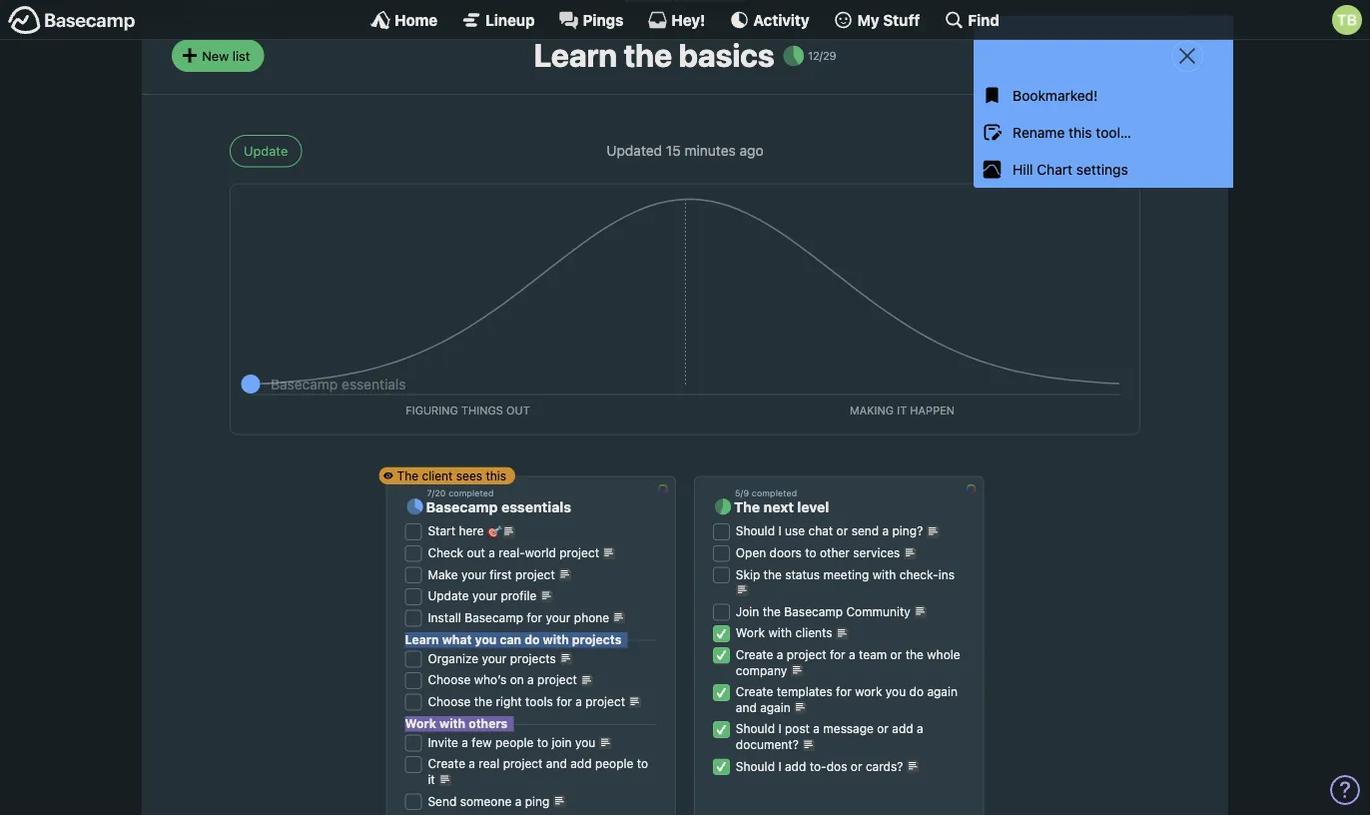 Task type: describe. For each thing, give the bounding box(es) containing it.
0 horizontal spatial projects
[[510, 651, 556, 665]]

update for update
[[244, 143, 288, 158]]

make
[[428, 567, 458, 581]]

create a project for a team or the whole company
[[736, 648, 961, 677]]

clients
[[796, 626, 833, 640]]

send someone a ping
[[428, 794, 553, 808]]

add inside the create a real project and add people to it
[[571, 757, 592, 771]]

start
[[428, 524, 456, 538]]

basecamp down update your profile
[[465, 610, 523, 624]]

hill chart settings link
[[974, 151, 1234, 188]]

create for create templates for work you do again and again
[[736, 685, 774, 699]]

other
[[820, 546, 850, 560]]

on
[[510, 673, 524, 687]]

new list
[[202, 48, 250, 63]]

client
[[422, 468, 453, 482]]

add inside should i post a message or add a document?
[[892, 722, 914, 736]]

chat
[[809, 524, 833, 538]]

basecamp essentials
[[423, 499, 572, 516]]

lineup
[[486, 11, 535, 28]]

work with clients
[[736, 626, 836, 640]]

update button
[[230, 135, 302, 167]]

cards?
[[866, 759, 903, 773]]

can
[[500, 633, 522, 647]]

create for create a project for a team or the whole company
[[736, 648, 774, 662]]

a down work with clients
[[777, 648, 784, 662]]

message
[[823, 722, 874, 736]]

pings
[[583, 11, 624, 28]]

main element
[[0, 0, 1371, 40]]

real
[[479, 757, 500, 771]]

new list link
[[172, 39, 264, 72]]

1 horizontal spatial add
[[785, 759, 806, 773]]

i for use
[[779, 524, 782, 538]]

check out a real-world project
[[428, 546, 603, 560]]

essentials
[[501, 499, 572, 516]]

learn the basics
[[534, 35, 775, 73]]

for down profile
[[527, 610, 543, 624]]

minutes
[[685, 142, 736, 159]]

should i use chat or send a ping?
[[736, 524, 927, 538]]

pings button
[[559, 10, 624, 30]]

bookmarked!
[[1013, 87, 1098, 104]]

use
[[785, 524, 805, 538]]

it
[[428, 773, 435, 787]]

start here 🎯
[[428, 524, 503, 538]]

a right tools on the bottom of page
[[576, 694, 582, 708]]

and inside the create a real project and add people to it
[[546, 757, 567, 771]]

project right tools on the bottom of page
[[586, 694, 625, 708]]

join
[[552, 735, 572, 749]]

for inside create a project for a team or the whole company
[[830, 648, 846, 662]]

0 vertical spatial this
[[1069, 124, 1092, 141]]

your for profile
[[473, 589, 497, 603]]

do inside create templates for work you do again and again
[[910, 685, 924, 699]]

new
[[202, 48, 229, 63]]

next
[[764, 499, 794, 516]]

check
[[428, 546, 464, 560]]

for right tools on the bottom of page
[[557, 694, 572, 708]]

phone
[[574, 610, 610, 624]]

1 vertical spatial to
[[537, 735, 549, 749]]

project inside create a project for a team or the whole company
[[787, 648, 827, 662]]

the next level
[[731, 499, 830, 516]]

tim burton image
[[1333, 5, 1363, 35]]

my stuff
[[858, 11, 920, 28]]

level
[[798, 499, 830, 516]]

a left few
[[462, 735, 468, 749]]

update your profile
[[428, 589, 540, 603]]

right
[[496, 694, 522, 708]]

a left ping
[[515, 794, 522, 808]]

the for skip the status meeting with check-ins
[[764, 567, 782, 581]]

updated 15 minutes ago
[[607, 142, 764, 159]]

project up tools on the bottom of page
[[538, 673, 577, 687]]

project inside the create a real project and add people to it
[[503, 757, 543, 771]]

and inside create templates for work you do again and again
[[736, 700, 757, 714]]

post
[[785, 722, 810, 736]]

with down services
[[873, 567, 896, 581]]

ago
[[740, 142, 764, 159]]

people inside the create a real project and add people to it
[[595, 757, 634, 771]]

a right on
[[528, 673, 534, 687]]

should i post a message or add a document?
[[736, 722, 924, 751]]

someone
[[460, 794, 512, 808]]

out
[[467, 546, 485, 560]]

a left team
[[849, 648, 856, 662]]

basics
[[679, 35, 775, 73]]

choose the right tools for a project
[[428, 694, 629, 708]]

your for first
[[461, 567, 486, 581]]

dos
[[827, 759, 848, 773]]

skip the status meeting with check-ins
[[736, 567, 955, 581]]

should for should i add to-dos or cards?
[[736, 759, 775, 773]]

send
[[428, 794, 457, 808]]

you inside create templates for work you do again and again
[[886, 685, 906, 699]]

basecamp up start here 🎯
[[426, 499, 498, 516]]

switch accounts image
[[8, 5, 136, 36]]

1 horizontal spatial again
[[927, 685, 958, 699]]

organize
[[428, 651, 479, 665]]

status
[[785, 567, 820, 581]]

install basecamp for your phone
[[428, 610, 613, 624]]

rename
[[1013, 124, 1065, 141]]

work for work with others
[[405, 717, 436, 731]]

chart
[[1037, 161, 1073, 177]]

first
[[490, 567, 512, 581]]

1 horizontal spatial you
[[575, 735, 596, 749]]

work with others
[[405, 717, 508, 731]]

bookmarked! link
[[974, 77, 1234, 114]]

invite a few people to join you
[[428, 735, 599, 749]]

the for learn the basics
[[624, 35, 672, 73]]

ins
[[939, 567, 955, 581]]

choose for choose the right tools for a project
[[428, 694, 471, 708]]

the for choose the right tools for a project
[[474, 694, 493, 708]]

should i add to-dos or cards?
[[736, 759, 907, 773]]

others
[[469, 717, 508, 731]]

project right world
[[560, 546, 599, 560]]

the for the next level
[[734, 499, 760, 516]]



Task type: locate. For each thing, give the bounding box(es) containing it.
1 horizontal spatial learn
[[534, 35, 617, 73]]

do right work
[[910, 685, 924, 699]]

my stuff button
[[834, 10, 920, 30]]

sees
[[456, 468, 483, 482]]

update for update your profile
[[428, 589, 469, 603]]

ping?
[[893, 524, 923, 538]]

settings
[[1077, 161, 1129, 177]]

project down clients
[[787, 648, 827, 662]]

your
[[461, 567, 486, 581], [473, 589, 497, 603], [546, 610, 571, 624], [482, 651, 507, 665]]

learn what you can do with projects
[[405, 633, 622, 647]]

company
[[736, 663, 787, 677]]

project
[[560, 546, 599, 560], [515, 567, 555, 581], [787, 648, 827, 662], [538, 673, 577, 687], [586, 694, 625, 708], [503, 757, 543, 771]]

again down whole on the right of the page
[[927, 685, 958, 699]]

0 horizontal spatial the
[[397, 468, 419, 482]]

choose up work with others
[[428, 694, 471, 708]]

your up who's
[[482, 651, 507, 665]]

to
[[805, 546, 817, 560], [537, 735, 549, 749], [637, 757, 648, 771]]

the for join the basecamp community
[[763, 604, 781, 618]]

learn
[[534, 35, 617, 73], [405, 633, 439, 647]]

you right join
[[575, 735, 596, 749]]

add down join
[[571, 757, 592, 771]]

basecamp up clients
[[785, 604, 843, 618]]

i down the document? in the bottom right of the page
[[779, 759, 782, 773]]

1 horizontal spatial and
[[736, 700, 757, 714]]

create inside create a project for a team or the whole company
[[736, 648, 774, 662]]

the right join
[[763, 604, 781, 618]]

0 vertical spatial to
[[805, 546, 817, 560]]

breadcrumb element
[[182, 0, 1189, 15]]

1 i from the top
[[779, 524, 782, 538]]

update up install
[[428, 589, 469, 603]]

work
[[855, 685, 883, 699]]

tools
[[525, 694, 553, 708]]

team
[[859, 648, 887, 662]]

a right 'send' at the bottom right of page
[[883, 524, 889, 538]]

work for work with clients
[[736, 626, 765, 640]]

you
[[475, 633, 497, 647], [886, 685, 906, 699], [575, 735, 596, 749]]

i left post
[[779, 722, 782, 736]]

1 vertical spatial this
[[486, 468, 507, 482]]

hill
[[1013, 161, 1033, 177]]

learn down the pings popup button
[[534, 35, 617, 73]]

and
[[736, 700, 757, 714], [546, 757, 567, 771]]

0 horizontal spatial and
[[546, 757, 567, 771]]

the right the skip
[[764, 567, 782, 581]]

0 vertical spatial you
[[475, 633, 497, 647]]

lineup link
[[462, 10, 535, 30]]

0 horizontal spatial add
[[571, 757, 592, 771]]

install
[[428, 610, 461, 624]]

1 horizontal spatial update
[[428, 589, 469, 603]]

choose who's on a project
[[428, 673, 581, 687]]

15 minutes ago element
[[666, 142, 764, 159]]

meeting
[[824, 567, 869, 581]]

this left the tool…
[[1069, 124, 1092, 141]]

2 horizontal spatial you
[[886, 685, 906, 699]]

list
[[233, 48, 250, 63]]

0 horizontal spatial people
[[495, 735, 534, 749]]

2 horizontal spatial to
[[805, 546, 817, 560]]

you right work
[[886, 685, 906, 699]]

projects down "phone"
[[572, 633, 622, 647]]

your for projects
[[482, 651, 507, 665]]

0 vertical spatial create
[[736, 648, 774, 662]]

create
[[736, 648, 774, 662], [736, 685, 774, 699], [428, 757, 466, 771]]

1 vertical spatial do
[[910, 685, 924, 699]]

the
[[624, 35, 672, 73], [764, 567, 782, 581], [763, 604, 781, 618], [906, 648, 924, 662], [474, 694, 493, 708]]

my
[[858, 11, 880, 28]]

tool…
[[1096, 124, 1132, 141]]

3 i from the top
[[779, 759, 782, 773]]

should
[[736, 524, 775, 538], [736, 722, 775, 736], [736, 759, 775, 773]]

for inside create templates for work you do again and again
[[836, 685, 852, 699]]

the for the client sees this
[[397, 468, 419, 482]]

1 choose from the top
[[428, 673, 471, 687]]

learn down install
[[405, 633, 439, 647]]

0 horizontal spatial learn
[[405, 633, 439, 647]]

0 horizontal spatial this
[[486, 468, 507, 482]]

all-access element
[[197, 0, 277, 4]]

this right sees
[[486, 468, 507, 482]]

work up invite
[[405, 717, 436, 731]]

0 vertical spatial and
[[736, 700, 757, 714]]

activity
[[754, 11, 810, 28]]

1 vertical spatial the
[[734, 499, 760, 516]]

your down the make your first project
[[473, 589, 497, 603]]

choose for choose who's on a project
[[428, 673, 471, 687]]

should up open
[[736, 524, 775, 538]]

1 horizontal spatial the
[[734, 499, 760, 516]]

15
[[666, 142, 681, 159]]

services
[[853, 546, 900, 560]]

create for create a real project and add people to it
[[428, 757, 466, 771]]

12/29
[[808, 49, 837, 62]]

1 vertical spatial projects
[[510, 651, 556, 665]]

1 horizontal spatial this
[[1069, 124, 1092, 141]]

the down who's
[[474, 694, 493, 708]]

0 vertical spatial i
[[779, 524, 782, 538]]

projects
[[572, 633, 622, 647], [510, 651, 556, 665]]

the down hey! popup button
[[624, 35, 672, 73]]

work down join
[[736, 626, 765, 640]]

create up 'company'
[[736, 648, 774, 662]]

doors
[[770, 546, 802, 560]]

1 should from the top
[[736, 524, 775, 538]]

templates
[[777, 685, 833, 699]]

0 vertical spatial learn
[[534, 35, 617, 73]]

1 horizontal spatial work
[[736, 626, 765, 640]]

skip
[[736, 567, 760, 581]]

should up the document? in the bottom right of the page
[[736, 722, 775, 736]]

for down clients
[[830, 648, 846, 662]]

1 vertical spatial people
[[595, 757, 634, 771]]

2 vertical spatial should
[[736, 759, 775, 773]]

the
[[397, 468, 419, 482], [734, 499, 760, 516]]

basecamp
[[426, 499, 498, 516], [785, 604, 843, 618], [465, 610, 523, 624]]

0 horizontal spatial do
[[525, 633, 540, 647]]

1 vertical spatial again
[[760, 700, 791, 714]]

2 vertical spatial i
[[779, 759, 782, 773]]

0 vertical spatial do
[[525, 633, 540, 647]]

or right team
[[891, 648, 902, 662]]

project down world
[[515, 567, 555, 581]]

with left clients
[[769, 626, 792, 640]]

create inside the create a real project and add people to it
[[428, 757, 466, 771]]

0 vertical spatial update
[[244, 143, 288, 158]]

0 vertical spatial again
[[927, 685, 958, 699]]

2 vertical spatial you
[[575, 735, 596, 749]]

should for should i post a message or add a document?
[[736, 722, 775, 736]]

1 horizontal spatial people
[[595, 757, 634, 771]]

1 vertical spatial should
[[736, 722, 775, 736]]

here
[[459, 524, 484, 538]]

2 should from the top
[[736, 722, 775, 736]]

with
[[873, 567, 896, 581], [769, 626, 792, 640], [543, 633, 569, 647], [440, 717, 466, 731]]

0 vertical spatial choose
[[428, 673, 471, 687]]

1 vertical spatial and
[[546, 757, 567, 771]]

0 vertical spatial work
[[736, 626, 765, 640]]

few
[[472, 735, 492, 749]]

or inside create a project for a team or the whole company
[[891, 648, 902, 662]]

1 vertical spatial create
[[736, 685, 774, 699]]

for left work
[[836, 685, 852, 699]]

2 i from the top
[[779, 722, 782, 736]]

0 vertical spatial the
[[397, 468, 419, 482]]

do right can
[[525, 633, 540, 647]]

update inside button
[[244, 143, 288, 158]]

add up cards?
[[892, 722, 914, 736]]

a inside the create a real project and add people to it
[[469, 757, 475, 771]]

real-
[[499, 546, 525, 560]]

2 choose from the top
[[428, 694, 471, 708]]

1 vertical spatial i
[[779, 722, 782, 736]]

ping
[[525, 794, 550, 808]]

2 horizontal spatial add
[[892, 722, 914, 736]]

0 horizontal spatial again
[[760, 700, 791, 714]]

create templates for work you do again and again
[[736, 685, 958, 714]]

should for should i use chat or send a ping?
[[736, 524, 775, 538]]

projects up on
[[510, 651, 556, 665]]

a right post
[[813, 722, 820, 736]]

the inside create a project for a team or the whole company
[[906, 648, 924, 662]]

1 vertical spatial work
[[405, 717, 436, 731]]

create down 'company'
[[736, 685, 774, 699]]

find button
[[944, 10, 1000, 30]]

i for add
[[779, 759, 782, 773]]

whole
[[927, 648, 961, 662]]

i for post
[[779, 722, 782, 736]]

home link
[[371, 10, 438, 30]]

organize your projects
[[428, 651, 560, 665]]

the client sees this
[[397, 468, 507, 482]]

0 horizontal spatial you
[[475, 633, 497, 647]]

0 horizontal spatial update
[[244, 143, 288, 158]]

updated
[[607, 142, 662, 159]]

1 vertical spatial learn
[[405, 633, 439, 647]]

update down the list on the left top of the page
[[244, 143, 288, 158]]

0 vertical spatial people
[[495, 735, 534, 749]]

2 vertical spatial to
[[637, 757, 648, 771]]

1 vertical spatial update
[[428, 589, 469, 603]]

community
[[847, 604, 911, 618]]

a right message
[[917, 722, 924, 736]]

who's
[[474, 673, 507, 687]]

project down invite a few people to join you
[[503, 757, 543, 771]]

your left "phone"
[[546, 610, 571, 624]]

hey!
[[672, 11, 706, 28]]

learn for learn the basics
[[534, 35, 617, 73]]

a left the real
[[469, 757, 475, 771]]

0 horizontal spatial work
[[405, 717, 436, 731]]

should down the document? in the bottom right of the page
[[736, 759, 775, 773]]

send
[[852, 524, 879, 538]]

open
[[736, 546, 766, 560]]

choose
[[428, 673, 471, 687], [428, 694, 471, 708]]

profile
[[501, 589, 537, 603]]

home
[[395, 11, 438, 28]]

create inside create templates for work you do again and again
[[736, 685, 774, 699]]

i left use
[[779, 524, 782, 538]]

0 horizontal spatial to
[[537, 735, 549, 749]]

hill chart settings
[[1013, 161, 1129, 177]]

join the basecamp community
[[736, 604, 914, 618]]

create up it
[[428, 757, 466, 771]]

or right chat
[[837, 524, 848, 538]]

🎯
[[487, 524, 499, 538]]

your down out in the bottom left of the page
[[461, 567, 486, 581]]

or right dos
[[851, 759, 863, 773]]

0 vertical spatial projects
[[572, 633, 622, 647]]

the left client
[[397, 468, 419, 482]]

invite
[[428, 735, 459, 749]]

add left to-
[[785, 759, 806, 773]]

choose down 'organize'
[[428, 673, 471, 687]]

to-
[[810, 759, 827, 773]]

to inside the create a real project and add people to it
[[637, 757, 648, 771]]

find
[[968, 11, 1000, 28]]

a right out in the bottom left of the page
[[489, 546, 495, 560]]

1 horizontal spatial to
[[637, 757, 648, 771]]

you up organize your projects
[[475, 633, 497, 647]]

a
[[883, 524, 889, 538], [489, 546, 495, 560], [777, 648, 784, 662], [849, 648, 856, 662], [528, 673, 534, 687], [576, 694, 582, 708], [813, 722, 820, 736], [917, 722, 924, 736], [462, 735, 468, 749], [469, 757, 475, 771], [515, 794, 522, 808]]

should inside should i post a message or add a document?
[[736, 722, 775, 736]]

1 horizontal spatial projects
[[572, 633, 622, 647]]

learn for learn what you can do with projects
[[405, 633, 439, 647]]

with down install basecamp for your phone
[[543, 633, 569, 647]]

rename this tool… link
[[974, 114, 1234, 151]]

i inside should i post a message or add a document?
[[779, 722, 782, 736]]

2 vertical spatial create
[[428, 757, 466, 771]]

or right message
[[877, 722, 889, 736]]

hey! button
[[648, 10, 706, 30]]

1 vertical spatial you
[[886, 685, 906, 699]]

again up post
[[760, 700, 791, 714]]

world
[[525, 546, 556, 560]]

and down join
[[546, 757, 567, 771]]

check-
[[900, 567, 939, 581]]

3 should from the top
[[736, 759, 775, 773]]

1 vertical spatial choose
[[428, 694, 471, 708]]

create a real project and add people to it
[[428, 757, 648, 787]]

the left whole on the right of the page
[[906, 648, 924, 662]]

stuff
[[883, 11, 920, 28]]

the left next
[[734, 499, 760, 516]]

with up invite
[[440, 717, 466, 731]]

or inside should i post a message or add a document?
[[877, 722, 889, 736]]

0 vertical spatial should
[[736, 524, 775, 538]]

1 horizontal spatial do
[[910, 685, 924, 699]]

and down 'company'
[[736, 700, 757, 714]]

i
[[779, 524, 782, 538], [779, 722, 782, 736], [779, 759, 782, 773]]



Task type: vqa. For each thing, say whether or not it's contained in the screenshot.
the To-do List Templates
no



